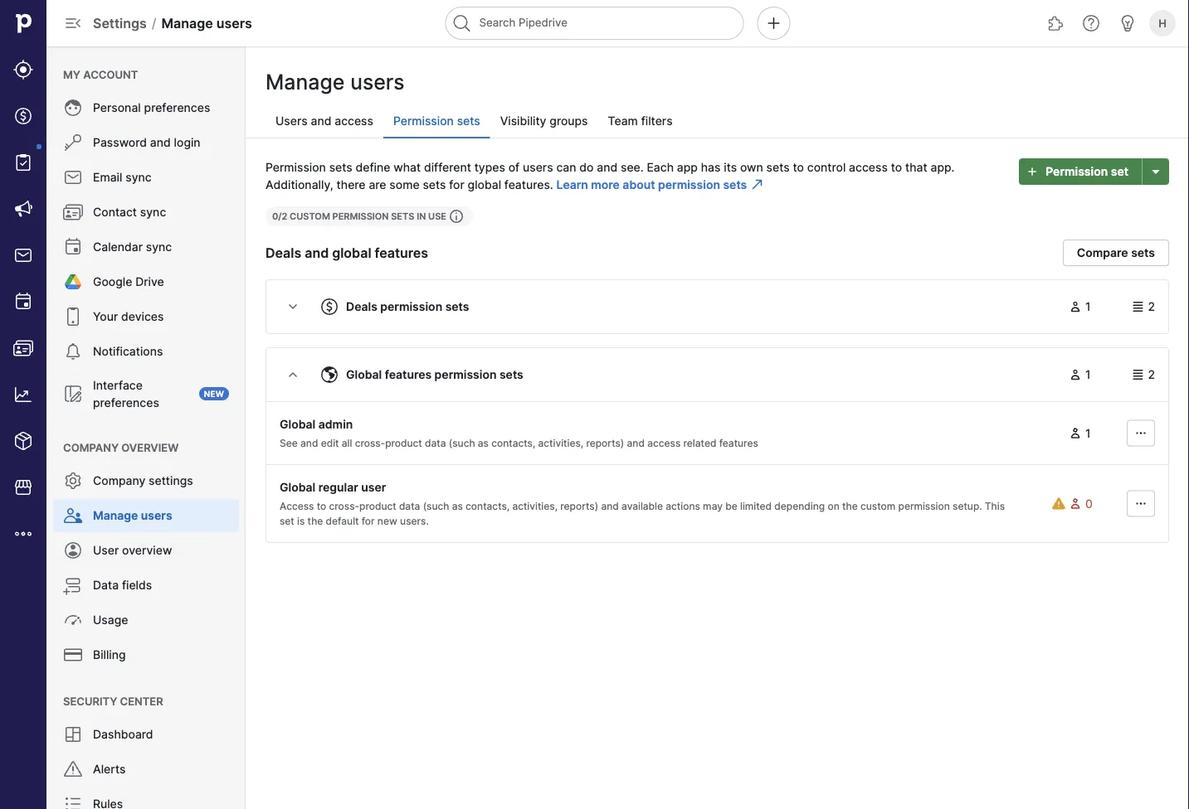 Task type: vqa. For each thing, say whether or not it's contained in the screenshot.
the bottommost OVERVIEW
yes



Task type: describe. For each thing, give the bounding box(es) containing it.
learn
[[556, 178, 588, 192]]

contacts, inside global admin see and edit all cross-product data (such as contacts, activities, reports) and access related features
[[491, 438, 535, 450]]

is
[[297, 516, 305, 528]]

interface preferences
[[93, 378, 159, 410]]

quick help image
[[1081, 13, 1101, 33]]

features inside global admin see and edit all cross-product data (such as contacts, activities, reports) and access related features
[[719, 438, 758, 450]]

1 vertical spatial features
[[385, 368, 432, 382]]

notifications link
[[53, 335, 239, 368]]

data
[[93, 579, 119, 593]]

color undefined image for alerts
[[63, 760, 83, 780]]

sets up global admin see and edit all cross-product data (such as contacts, activities, reports) and access related features
[[500, 368, 524, 382]]

collapse image
[[283, 368, 303, 382]]

for inside "permission sets define what different types of users can do and see. each app has its own sets to control access to that app. additionally, there are some sets for global features."
[[449, 178, 465, 192]]

h
[[1159, 17, 1167, 29]]

use
[[428, 211, 446, 222]]

3 1 from the top
[[1085, 427, 1091, 441]]

visibility groups
[[500, 114, 588, 128]]

be
[[725, 501, 738, 513]]

global for global features permission sets
[[346, 368, 382, 382]]

compare sets
[[1077, 246, 1155, 260]]

data inside global admin see and edit all cross-product data (such as contacts, activities, reports) and access related features
[[425, 438, 446, 450]]

user
[[361, 481, 386, 495]]

custom inside the global regular user access to cross-product data (such as contacts, activities, reports) and available actions may be limited depending on the custom permission setup. this set is the default for new users.
[[861, 501, 896, 513]]

password and login
[[93, 136, 201, 150]]

actions
[[666, 501, 700, 513]]

related
[[683, 438, 717, 450]]

menu toggle image
[[63, 13, 83, 33]]

compare sets button
[[1063, 240, 1169, 266]]

h button
[[1146, 7, 1179, 40]]

alerts link
[[53, 754, 239, 787]]

global regular user access to cross-product data (such as contacts, activities, reports) and available actions may be limited depending on the custom permission setup. this set is the default for new users.
[[280, 481, 1005, 528]]

fields
[[122, 579, 152, 593]]

settings
[[149, 474, 193, 488]]

0 vertical spatial the
[[842, 501, 858, 513]]

activities, inside the global regular user access to cross-product data (such as contacts, activities, reports) and available actions may be limited depending on the custom permission setup. this set is the default for new users.
[[512, 501, 558, 513]]

overview for company overview
[[121, 442, 179, 454]]

sync for calendar sync
[[146, 240, 172, 254]]

company for company overview
[[63, 442, 119, 454]]

0 vertical spatial manage users
[[266, 70, 405, 95]]

deals permission sets
[[346, 300, 469, 314]]

deals and global features
[[266, 245, 428, 261]]

leads image
[[13, 60, 33, 80]]

are
[[369, 178, 386, 192]]

do
[[580, 160, 594, 174]]

has
[[701, 160, 721, 174]]

email sync
[[93, 171, 152, 185]]

color undefined image for password
[[63, 133, 83, 153]]

color undefined image for manage
[[63, 506, 83, 526]]

activities image
[[13, 292, 33, 312]]

sets up 'global features permission sets'
[[445, 300, 469, 314]]

1 vertical spatial global
[[332, 245, 371, 261]]

depending
[[775, 501, 825, 513]]

interface
[[93, 378, 143, 393]]

new
[[204, 389, 224, 399]]

reports) inside the global regular user access to cross-product data (such as contacts, activities, reports) and available actions may be limited depending on the custom permission setup. this set is the default for new users.
[[560, 501, 598, 513]]

usage link
[[53, 604, 239, 637]]

login
[[174, 136, 201, 150]]

2 horizontal spatial manage
[[266, 70, 345, 95]]

my account
[[63, 68, 138, 81]]

new
[[377, 516, 397, 528]]

each
[[647, 160, 674, 174]]

dashboard
[[93, 728, 153, 742]]

color primary image right collapse image
[[320, 365, 339, 385]]

sets up different
[[457, 114, 480, 128]]

users and access
[[276, 114, 373, 128]]

features.
[[504, 178, 553, 192]]

global admin see and edit all cross-product data (such as contacts, activities, reports) and access related features
[[280, 417, 758, 450]]

0/2 custom permission sets in use
[[272, 211, 446, 222]]

and inside "permission sets define what different types of users can do and see. each app has its own sets to control access to that app. additionally, there are some sets for global features."
[[597, 160, 618, 174]]

0
[[1085, 497, 1093, 511]]

calendar
[[93, 240, 143, 254]]

personal preferences
[[93, 101, 210, 115]]

global features permission sets
[[346, 368, 524, 382]]

billing
[[93, 649, 126, 663]]

manage users link
[[53, 500, 239, 533]]

center
[[120, 695, 163, 708]]

color undefined image for interface
[[63, 384, 83, 404]]

color undefined image for email sync
[[63, 168, 83, 188]]

personal
[[93, 101, 141, 115]]

team
[[608, 114, 638, 128]]

sets inside button
[[1131, 246, 1155, 260]]

security center
[[63, 695, 163, 708]]

color warning image
[[1052, 498, 1066, 511]]

permission down app
[[658, 178, 720, 192]]

1 for deals permission sets
[[1085, 300, 1091, 314]]

what
[[394, 160, 421, 174]]

access inside "permission sets define what different types of users can do and see. each app has its own sets to control access to that app. additionally, there are some sets for global features."
[[849, 160, 888, 174]]

color undefined image for contact sync
[[63, 202, 83, 222]]

data inside the global regular user access to cross-product data (such as contacts, activities, reports) and available actions may be limited depending on the custom permission setup. this set is the default for new users.
[[399, 501, 420, 513]]

password
[[93, 136, 147, 150]]

notifications
[[93, 345, 163, 359]]

expand image
[[283, 300, 303, 314]]

setup.
[[953, 501, 982, 513]]

users right the /
[[216, 15, 252, 31]]

product inside global admin see and edit all cross-product data (such as contacts, activities, reports) and access related features
[[385, 438, 422, 450]]

permission inside the global regular user access to cross-product data (such as contacts, activities, reports) and available actions may be limited depending on the custom permission setup. this set is the default for new users.
[[898, 501, 950, 513]]

actions image
[[1131, 498, 1151, 511]]

additionally,
[[266, 178, 333, 192]]

contacts, inside the global regular user access to cross-product data (such as contacts, activities, reports) and available actions may be limited depending on the custom permission setup. this set is the default for new users.
[[466, 501, 510, 513]]

permission set button
[[1019, 159, 1143, 185]]

2 for global features permission sets
[[1148, 368, 1155, 382]]

data fields
[[93, 579, 152, 593]]

sales assistant image
[[1118, 13, 1138, 33]]

alerts
[[93, 763, 126, 777]]

permission up global admin see and edit all cross-product data (such as contacts, activities, reports) and access related features
[[435, 368, 497, 382]]

sales inbox image
[[13, 246, 33, 266]]

sync for email sync
[[126, 171, 152, 185]]

preferences for interface
[[93, 396, 159, 410]]

/
[[152, 15, 156, 31]]

actions image
[[1131, 427, 1151, 440]]

color undefined image for calendar
[[63, 237, 83, 257]]

permission for permission sets define what different types of users can do and see. each app has its own sets to control access to that app. additionally, there are some sets for global features.
[[266, 160, 326, 174]]

account
[[83, 68, 138, 81]]

and right see
[[300, 438, 318, 450]]

global inside "permission sets define what different types of users can do and see. each app has its own sets to control access to that app. additionally, there are some sets for global features."
[[468, 178, 501, 192]]

and right users
[[311, 114, 331, 128]]

menu containing personal preferences
[[46, 46, 246, 810]]

0 vertical spatial features
[[375, 245, 428, 261]]

password and login link
[[53, 126, 239, 159]]

set inside button
[[1111, 165, 1129, 179]]

may
[[703, 501, 723, 513]]

color primary image up actions image
[[1132, 368, 1145, 382]]

devices
[[121, 310, 164, 324]]

set inside the global regular user access to cross-product data (such as contacts, activities, reports) and available actions may be limited depending on the custom permission setup. this set is the default for new users.
[[280, 516, 294, 528]]

define
[[356, 160, 390, 174]]

2 horizontal spatial to
[[891, 160, 902, 174]]

google drive
[[93, 275, 164, 289]]

contact
[[93, 205, 137, 220]]

calendar sync
[[93, 240, 172, 254]]

sync for contact sync
[[140, 205, 166, 220]]

0 vertical spatial custom
[[290, 211, 330, 222]]

permission sets define what different types of users can do and see. each app has its own sets to control access to that app. additionally, there are some sets for global features.
[[266, 160, 955, 192]]

add permission set image
[[1146, 165, 1166, 178]]

data fields link
[[53, 569, 239, 603]]

types
[[474, 160, 505, 174]]

sets down different
[[423, 178, 446, 192]]

home image
[[11, 11, 36, 36]]

email
[[93, 171, 122, 185]]

manage users menu item
[[46, 500, 246, 533]]

0 horizontal spatial the
[[308, 516, 323, 528]]



Task type: locate. For each thing, give the bounding box(es) containing it.
access
[[280, 501, 314, 513]]

users up features.
[[523, 160, 553, 174]]

reports) inside global admin see and edit all cross-product data (such as contacts, activities, reports) and access related features
[[586, 438, 624, 450]]

access left related
[[647, 438, 681, 450]]

color undefined image down "security"
[[63, 725, 83, 745]]

my
[[63, 68, 80, 81]]

color undefined image for dashboard
[[63, 725, 83, 745]]

1 vertical spatial contacts,
[[466, 501, 510, 513]]

more image
[[13, 524, 33, 544]]

global up see
[[280, 417, 316, 432]]

color undefined image
[[63, 133, 83, 153], [13, 153, 33, 173], [63, 237, 83, 257], [63, 307, 83, 327], [63, 384, 83, 404], [63, 506, 83, 526], [63, 541, 83, 561], [63, 576, 83, 596], [63, 646, 83, 666]]

contacts image
[[13, 339, 33, 359]]

edit
[[321, 438, 339, 450]]

product inside the global regular user access to cross-product data (such as contacts, activities, reports) and available actions may be limited depending on the custom permission setup. this set is the default for new users.
[[359, 501, 396, 513]]

2 horizontal spatial permission
[[1046, 165, 1108, 179]]

company down company overview
[[93, 474, 145, 488]]

reports) left available
[[560, 501, 598, 513]]

0 horizontal spatial permission
[[266, 160, 326, 174]]

color undefined image down deals icon
[[13, 153, 33, 173]]

0 horizontal spatial set
[[280, 516, 294, 528]]

permission right color primary inverted 'image'
[[1046, 165, 1108, 179]]

3 color undefined image from the top
[[63, 202, 83, 222]]

(such up users.
[[423, 501, 449, 513]]

preferences for personal
[[144, 101, 210, 115]]

color primary inverted image
[[1023, 165, 1043, 178]]

1 for global features permission sets
[[1085, 368, 1091, 382]]

(such inside the global regular user access to cross-product data (such as contacts, activities, reports) and available actions may be limited depending on the custom permission setup. this set is the default for new users.
[[423, 501, 449, 513]]

sets
[[457, 114, 480, 128], [329, 160, 352, 174], [767, 160, 790, 174], [423, 178, 446, 192], [723, 178, 747, 192], [391, 211, 414, 222], [1131, 246, 1155, 260], [445, 300, 469, 314], [500, 368, 524, 382]]

1 vertical spatial company
[[93, 474, 145, 488]]

1 horizontal spatial the
[[842, 501, 858, 513]]

email sync link
[[53, 161, 239, 194]]

1 vertical spatial overview
[[122, 544, 172, 558]]

access up define
[[335, 114, 373, 128]]

settings
[[93, 15, 147, 31]]

0 horizontal spatial manage users
[[93, 509, 172, 523]]

1 horizontal spatial access
[[647, 438, 681, 450]]

color primary image right use
[[450, 210, 463, 223]]

to left the control on the right top
[[793, 160, 804, 174]]

users inside menu item
[[141, 509, 172, 523]]

1 vertical spatial manage users
[[93, 509, 172, 523]]

global inside the global regular user access to cross-product data (such as contacts, activities, reports) and available actions may be limited depending on the custom permission setup. this set is the default for new users.
[[280, 481, 316, 495]]

permission down there
[[332, 211, 389, 222]]

global
[[468, 178, 501, 192], [332, 245, 371, 261]]

(such
[[449, 438, 475, 450], [423, 501, 449, 513]]

global inside global admin see and edit all cross-product data (such as contacts, activities, reports) and access related features
[[280, 417, 316, 432]]

1 horizontal spatial manage users
[[266, 70, 405, 95]]

learn more about permission sets
[[556, 178, 747, 192]]

and inside the global regular user access to cross-product data (such as contacts, activities, reports) and available actions may be limited depending on the custom permission setup. this set is the default for new users.
[[601, 501, 619, 513]]

0 horizontal spatial global
[[332, 245, 371, 261]]

permission set
[[1046, 165, 1129, 179]]

color undefined image inside the alerts link
[[63, 760, 83, 780]]

2 up actions image
[[1148, 368, 1155, 382]]

color undefined image inside the user overview link
[[63, 541, 83, 561]]

color primary image
[[450, 210, 463, 223], [1069, 300, 1082, 314], [1132, 300, 1145, 314], [320, 365, 339, 385], [1132, 368, 1145, 382]]

drive
[[135, 275, 164, 289]]

permission
[[393, 114, 454, 128], [266, 160, 326, 174], [1046, 165, 1108, 179]]

color undefined image inside company settings link
[[63, 471, 83, 491]]

10 color undefined image from the top
[[63, 795, 83, 810]]

global up access
[[280, 481, 316, 495]]

permission for permission sets
[[393, 114, 454, 128]]

that
[[905, 160, 928, 174]]

2 for deals permission sets
[[1148, 300, 1155, 314]]

users.
[[400, 516, 429, 528]]

of
[[508, 160, 520, 174]]

2
[[1148, 300, 1155, 314], [1148, 368, 1155, 382]]

permission up what
[[393, 114, 454, 128]]

0 vertical spatial overview
[[121, 442, 179, 454]]

2 vertical spatial features
[[719, 438, 758, 450]]

users
[[276, 114, 308, 128]]

cross- inside global admin see and edit all cross-product data (such as contacts, activities, reports) and access related features
[[355, 438, 385, 450]]

more
[[591, 178, 620, 192]]

about
[[623, 178, 655, 192]]

7 color undefined image from the top
[[63, 611, 83, 631]]

users inside "permission sets define what different types of users can do and see. each app has its own sets to control access to that app. additionally, there are some sets for global features."
[[523, 160, 553, 174]]

and down 0/2 custom permission sets in use
[[305, 245, 329, 261]]

0 horizontal spatial to
[[317, 501, 326, 513]]

0 horizontal spatial as
[[452, 501, 463, 513]]

personal preferences link
[[53, 91, 239, 124]]

color undefined image inside billing link
[[63, 646, 83, 666]]

as inside the global regular user access to cross-product data (such as contacts, activities, reports) and available actions may be limited depending on the custom permission setup. this set is the default for new users.
[[452, 501, 463, 513]]

contact sync
[[93, 205, 166, 220]]

1 horizontal spatial permission
[[393, 114, 454, 128]]

cross- inside the global regular user access to cross-product data (such as contacts, activities, reports) and available actions may be limited depending on the custom permission setup. this set is the default for new users.
[[329, 501, 359, 513]]

2 vertical spatial manage
[[93, 509, 138, 523]]

1 horizontal spatial manage
[[161, 15, 213, 31]]

global down 'types' at the left of page
[[468, 178, 501, 192]]

1 vertical spatial (such
[[423, 501, 449, 513]]

deals for deals and global features
[[266, 245, 301, 261]]

color undefined image down "my"
[[63, 98, 83, 118]]

Search Pipedrive field
[[445, 7, 744, 40]]

0 horizontal spatial manage
[[93, 509, 138, 523]]

quick add image
[[764, 13, 784, 33]]

color undefined image inside usage link
[[63, 611, 83, 631]]

your
[[93, 310, 118, 324]]

permission up 'global features permission sets'
[[380, 300, 442, 314]]

0 vertical spatial set
[[1111, 165, 1129, 179]]

its
[[724, 160, 737, 174]]

sets left in
[[391, 211, 414, 222]]

set left is
[[280, 516, 294, 528]]

color undefined image left the contact
[[63, 202, 83, 222]]

menu
[[0, 0, 46, 810], [46, 46, 246, 810]]

color undefined image inside password and login link
[[63, 133, 83, 153]]

1 vertical spatial custom
[[861, 501, 896, 513]]

and
[[311, 114, 331, 128], [150, 136, 171, 150], [597, 160, 618, 174], [305, 245, 329, 261], [300, 438, 318, 450], [627, 438, 645, 450], [601, 501, 619, 513]]

billing link
[[53, 639, 239, 672]]

overview up company settings link at the bottom of the page
[[121, 442, 179, 454]]

cross-
[[355, 438, 385, 450], [329, 501, 359, 513]]

deals down 0/2
[[266, 245, 301, 261]]

to inside the global regular user access to cross-product data (such as contacts, activities, reports) and available actions may be limited depending on the custom permission setup. this set is the default for new users.
[[317, 501, 326, 513]]

for inside the global regular user access to cross-product data (such as contacts, activities, reports) and available actions may be limited depending on the custom permission setup. this set is the default for new users.
[[362, 516, 375, 528]]

color undefined image for google drive
[[63, 272, 83, 292]]

color undefined image right marketplace icon
[[63, 471, 83, 491]]

1 horizontal spatial custom
[[861, 501, 896, 513]]

sets right compare
[[1131, 246, 1155, 260]]

manage users up user overview at the left of page
[[93, 509, 172, 523]]

color undefined image for your
[[63, 307, 83, 327]]

company settings
[[93, 474, 193, 488]]

1 2 from the top
[[1148, 300, 1155, 314]]

color undefined image for personal preferences
[[63, 98, 83, 118]]

0 vertical spatial preferences
[[144, 101, 210, 115]]

2 vertical spatial sync
[[146, 240, 172, 254]]

0 vertical spatial as
[[478, 438, 489, 450]]

as
[[478, 438, 489, 450], [452, 501, 463, 513]]

6 color undefined image from the top
[[63, 471, 83, 491]]

1 vertical spatial for
[[362, 516, 375, 528]]

sets up there
[[329, 160, 352, 174]]

color undefined image left usage
[[63, 611, 83, 631]]

manage users inside menu item
[[93, 509, 172, 523]]

color undefined image inside data fields link
[[63, 576, 83, 596]]

see.
[[621, 160, 644, 174]]

campaigns image
[[13, 199, 33, 219]]

0 vertical spatial global
[[346, 368, 382, 382]]

custom
[[290, 211, 330, 222], [861, 501, 896, 513]]

set left add permission set icon
[[1111, 165, 1129, 179]]

permission left setup.
[[898, 501, 950, 513]]

global up admin
[[346, 368, 382, 382]]

0 vertical spatial activities,
[[538, 438, 583, 450]]

google
[[93, 275, 132, 289]]

2 1 from the top
[[1085, 368, 1091, 382]]

color undefined image for usage
[[63, 611, 83, 631]]

1 horizontal spatial deals
[[346, 300, 377, 314]]

color undefined image left calendar in the top of the page
[[63, 237, 83, 257]]

color undefined image for notifications
[[63, 342, 83, 362]]

marketplace image
[[13, 478, 33, 498]]

color undefined image inside google drive link
[[63, 272, 83, 292]]

global down 0/2 custom permission sets in use
[[332, 245, 371, 261]]

data down 'global features permission sets'
[[425, 438, 446, 450]]

permission up additionally,
[[266, 160, 326, 174]]

deals
[[266, 245, 301, 261], [346, 300, 377, 314]]

0 vertical spatial global
[[468, 178, 501, 192]]

sets down its
[[723, 178, 747, 192]]

company for company settings
[[93, 474, 145, 488]]

google drive link
[[53, 266, 239, 299]]

color undefined image left password
[[63, 133, 83, 153]]

5 color undefined image from the top
[[63, 342, 83, 362]]

sync up drive
[[146, 240, 172, 254]]

data up users.
[[399, 501, 420, 513]]

features down in
[[375, 245, 428, 261]]

insights image
[[13, 385, 33, 405]]

1 vertical spatial deals
[[346, 300, 377, 314]]

color undefined image inside email sync link
[[63, 168, 83, 188]]

global for global admin see and edit all cross-product data (such as contacts, activities, reports) and access related features
[[280, 417, 316, 432]]

the right is
[[308, 516, 323, 528]]

security
[[63, 695, 117, 708]]

1 vertical spatial reports)
[[560, 501, 598, 513]]

features down deals permission sets
[[385, 368, 432, 382]]

deals down deals and global features
[[346, 300, 377, 314]]

0 horizontal spatial custom
[[290, 211, 330, 222]]

permission inside permission set button
[[1046, 165, 1108, 179]]

0 vertical spatial manage
[[161, 15, 213, 31]]

0 vertical spatial access
[[335, 114, 373, 128]]

app
[[677, 160, 698, 174]]

color undefined image inside calendar sync link
[[63, 237, 83, 257]]

color undefined image
[[63, 98, 83, 118], [63, 168, 83, 188], [63, 202, 83, 222], [63, 272, 83, 292], [63, 342, 83, 362], [63, 471, 83, 491], [63, 611, 83, 631], [63, 725, 83, 745], [63, 760, 83, 780], [63, 795, 83, 810]]

1 horizontal spatial as
[[478, 438, 489, 450]]

the right on
[[842, 501, 858, 513]]

color undefined image left data
[[63, 576, 83, 596]]

0 vertical spatial sync
[[126, 171, 152, 185]]

0 horizontal spatial for
[[362, 516, 375, 528]]

contact sync link
[[53, 196, 239, 229]]

and up the global regular user access to cross-product data (such as contacts, activities, reports) and available actions may be limited depending on the custom permission setup. this set is the default for new users.
[[627, 438, 645, 450]]

1 vertical spatial global
[[280, 417, 316, 432]]

1 vertical spatial the
[[308, 516, 323, 528]]

color undefined image for data
[[63, 576, 83, 596]]

users up users and access
[[350, 70, 405, 95]]

to right access
[[317, 501, 326, 513]]

for left new
[[362, 516, 375, 528]]

reports) up the global regular user access to cross-product data (such as contacts, activities, reports) and available actions may be limited depending on the custom permission setup. this set is the default for new users.
[[586, 438, 624, 450]]

limited
[[740, 501, 772, 513]]

color undefined image inside dashboard link
[[63, 725, 83, 745]]

sync right the email
[[126, 171, 152, 185]]

color undefined image left interface
[[63, 384, 83, 404]]

manage up users
[[266, 70, 345, 95]]

sets right own
[[767, 160, 790, 174]]

color primary image down compare sets
[[1132, 300, 1145, 314]]

user overview link
[[53, 534, 239, 568]]

1 vertical spatial as
[[452, 501, 463, 513]]

preferences up login
[[144, 101, 210, 115]]

color negative image
[[1069, 498, 1082, 511]]

user
[[93, 544, 119, 558]]

regular
[[318, 481, 358, 495]]

features
[[375, 245, 428, 261], [385, 368, 432, 382], [719, 438, 758, 450]]

to
[[793, 160, 804, 174], [891, 160, 902, 174], [317, 501, 326, 513]]

available
[[622, 501, 663, 513]]

8 color undefined image from the top
[[63, 725, 83, 745]]

global
[[346, 368, 382, 382], [280, 417, 316, 432], [280, 481, 316, 495]]

0 horizontal spatial deals
[[266, 245, 301, 261]]

permission for permission set
[[1046, 165, 1108, 179]]

1 vertical spatial manage
[[266, 70, 345, 95]]

access inside global admin see and edit all cross-product data (such as contacts, activities, reports) and access related features
[[647, 438, 681, 450]]

custom right 0/2
[[290, 211, 330, 222]]

1 vertical spatial cross-
[[329, 501, 359, 513]]

0 vertical spatial reports)
[[586, 438, 624, 450]]

color undefined image left google
[[63, 272, 83, 292]]

1 vertical spatial data
[[399, 501, 420, 513]]

cross- up default
[[329, 501, 359, 513]]

app.
[[931, 160, 955, 174]]

permission sets
[[393, 114, 480, 128]]

set
[[1111, 165, 1129, 179], [280, 516, 294, 528]]

2 down compare sets
[[1148, 300, 1155, 314]]

compare
[[1077, 246, 1128, 260]]

2 vertical spatial global
[[280, 481, 316, 495]]

sync up calendar sync link
[[140, 205, 166, 220]]

1 vertical spatial 2
[[1148, 368, 1155, 382]]

color undefined image for user
[[63, 541, 83, 561]]

1 vertical spatial preferences
[[93, 396, 159, 410]]

color undefined image inside notifications link
[[63, 342, 83, 362]]

0 horizontal spatial data
[[399, 501, 420, 513]]

activities, inside global admin see and edit all cross-product data (such as contacts, activities, reports) and access related features
[[538, 438, 583, 450]]

0 vertical spatial for
[[449, 178, 465, 192]]

color undefined image left user at the left of the page
[[63, 541, 83, 561]]

2 vertical spatial access
[[647, 438, 681, 450]]

some
[[390, 178, 420, 192]]

deals for deals permission sets
[[346, 300, 377, 314]]

manage up user at the left of the page
[[93, 509, 138, 523]]

overview for user overview
[[122, 544, 172, 558]]

and left login
[[150, 136, 171, 150]]

and left available
[[601, 501, 619, 513]]

color undefined image inside your devices "link"
[[63, 307, 83, 327]]

preferences down interface
[[93, 396, 159, 410]]

color undefined image inside contact sync link
[[63, 202, 83, 222]]

0 vertical spatial product
[[385, 438, 422, 450]]

groups
[[550, 114, 588, 128]]

overview down manage users link
[[122, 544, 172, 558]]

color undefined image left "billing"
[[63, 646, 83, 666]]

color undefined image left the email
[[63, 168, 83, 188]]

color primary image
[[750, 178, 764, 191], [320, 297, 339, 317], [1069, 368, 1082, 382], [1069, 427, 1082, 440]]

for down different
[[449, 178, 465, 192]]

0 vertical spatial data
[[425, 438, 446, 450]]

0 horizontal spatial access
[[335, 114, 373, 128]]

color undefined image right contacts icon
[[63, 342, 83, 362]]

products image
[[13, 432, 33, 451]]

preferences
[[144, 101, 210, 115], [93, 396, 159, 410]]

manage inside menu item
[[93, 509, 138, 523]]

for
[[449, 178, 465, 192], [362, 516, 375, 528]]

and up more in the top of the page
[[597, 160, 618, 174]]

1 1 from the top
[[1085, 300, 1091, 314]]

access right the control on the right top
[[849, 160, 888, 174]]

1 horizontal spatial to
[[793, 160, 804, 174]]

(such down 'global features permission sets'
[[449, 438, 475, 450]]

1 horizontal spatial data
[[425, 438, 446, 450]]

custom right on
[[861, 501, 896, 513]]

0 vertical spatial company
[[63, 442, 119, 454]]

color undefined image down the alerts link
[[63, 795, 83, 810]]

0 vertical spatial deals
[[266, 245, 301, 261]]

this
[[985, 501, 1005, 513]]

to left that on the right of the page
[[891, 160, 902, 174]]

users up the user overview link
[[141, 509, 172, 523]]

2 vertical spatial 1
[[1085, 427, 1091, 441]]

1 vertical spatial sync
[[140, 205, 166, 220]]

1 vertical spatial 1
[[1085, 368, 1091, 382]]

0 vertical spatial contacts,
[[491, 438, 535, 450]]

manage
[[161, 15, 213, 31], [266, 70, 345, 95], [93, 509, 138, 523]]

(such inside global admin see and edit all cross-product data (such as contacts, activities, reports) and access related features
[[449, 438, 475, 450]]

color undefined image inside personal preferences link
[[63, 98, 83, 118]]

on
[[828, 501, 840, 513]]

1 vertical spatial product
[[359, 501, 396, 513]]

company up company settings
[[63, 442, 119, 454]]

dashboard link
[[53, 719, 239, 752]]

1 vertical spatial access
[[849, 160, 888, 174]]

color undefined image left alerts at the bottom of the page
[[63, 760, 83, 780]]

4 color undefined image from the top
[[63, 272, 83, 292]]

as inside global admin see and edit all cross-product data (such as contacts, activities, reports) and access related features
[[478, 438, 489, 450]]

manage users up users and access
[[266, 70, 405, 95]]

1
[[1085, 300, 1091, 314], [1085, 368, 1091, 382], [1085, 427, 1091, 441]]

global for global regular user access to cross-product data (such as contacts, activities, reports) and available actions may be limited depending on the custom permission setup. this set is the default for new users.
[[280, 481, 316, 495]]

product up 'user'
[[385, 438, 422, 450]]

1 vertical spatial activities,
[[512, 501, 558, 513]]

your devices link
[[53, 300, 239, 334]]

learn more about permission sets link
[[556, 178, 747, 192]]

color primary image down compare
[[1069, 300, 1082, 314]]

overview
[[121, 442, 179, 454], [122, 544, 172, 558]]

color undefined image inside manage users link
[[63, 506, 83, 526]]

0/2
[[272, 211, 287, 222]]

company settings link
[[53, 465, 239, 498]]

permission
[[658, 178, 720, 192], [332, 211, 389, 222], [380, 300, 442, 314], [435, 368, 497, 382], [898, 501, 950, 513]]

can
[[556, 160, 576, 174]]

permission inside "permission sets define what different types of users can do and see. each app has its own sets to control access to that app. additionally, there are some sets for global features."
[[266, 160, 326, 174]]

1 horizontal spatial for
[[449, 178, 465, 192]]

company
[[63, 442, 119, 454], [93, 474, 145, 488]]

product up new
[[359, 501, 396, 513]]

sync
[[126, 171, 152, 185], [140, 205, 166, 220], [146, 240, 172, 254]]

settings / manage users
[[93, 15, 252, 31]]

1 color undefined image from the top
[[63, 98, 83, 118]]

1 horizontal spatial global
[[468, 178, 501, 192]]

color undefined image right more icon
[[63, 506, 83, 526]]

9 color undefined image from the top
[[63, 760, 83, 780]]

color undefined image for company settings
[[63, 471, 83, 491]]

0 vertical spatial (such
[[449, 438, 475, 450]]

2 horizontal spatial access
[[849, 160, 888, 174]]

1 horizontal spatial set
[[1111, 165, 1129, 179]]

manage right the /
[[161, 15, 213, 31]]

visibility
[[500, 114, 546, 128]]

color undefined image left your
[[63, 307, 83, 327]]

2 2 from the top
[[1148, 368, 1155, 382]]

calendar sync link
[[53, 231, 239, 264]]

deals image
[[13, 106, 33, 126]]

0 vertical spatial cross-
[[355, 438, 385, 450]]

0 vertical spatial 2
[[1148, 300, 1155, 314]]

2 color undefined image from the top
[[63, 168, 83, 188]]

1 vertical spatial set
[[280, 516, 294, 528]]

0 vertical spatial 1
[[1085, 300, 1091, 314]]



